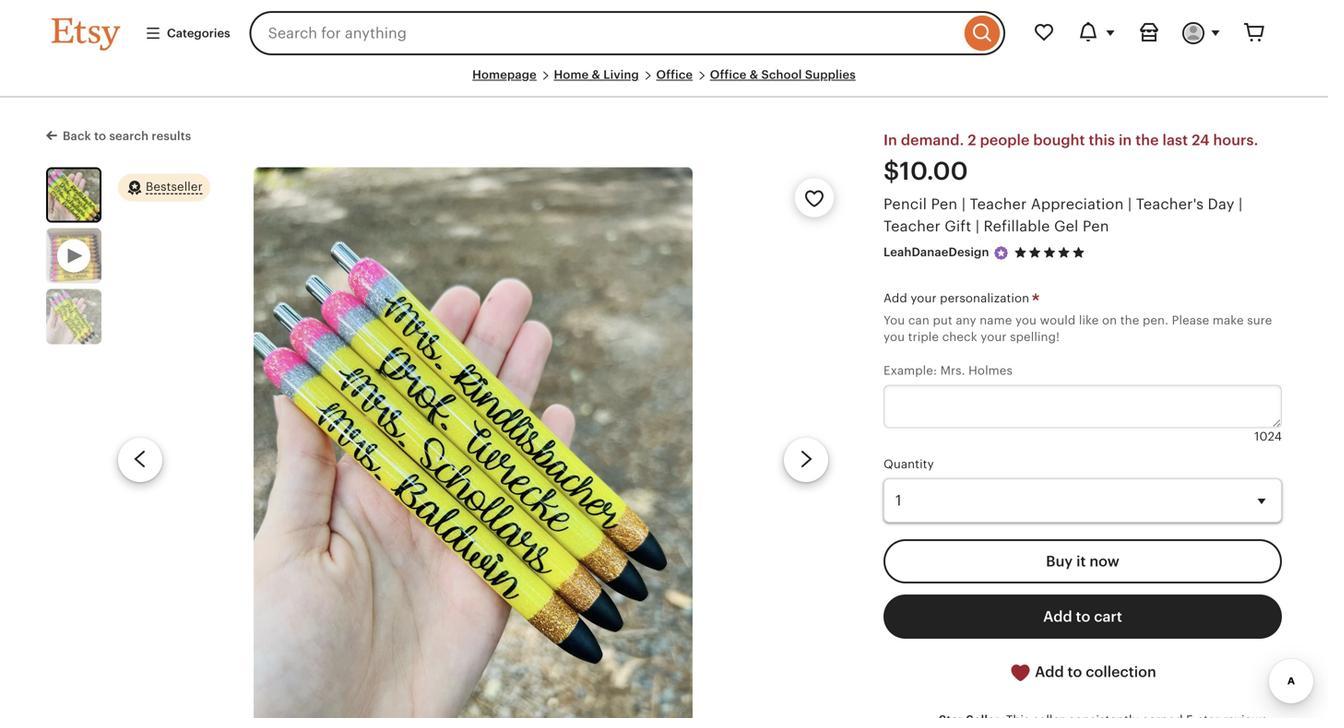 Task type: vqa. For each thing, say whether or not it's contained in the screenshot.
shipping to the right
no



Task type: locate. For each thing, give the bounding box(es) containing it.
you down you
[[883, 330, 905, 344]]

collection
[[1086, 664, 1156, 680]]

to for search
[[94, 129, 106, 143]]

the inside in demand. 2 people bought this in the last 24 hours. $10.00
[[1135, 132, 1159, 149]]

1 horizontal spatial teacher
[[970, 196, 1027, 212]]

1 vertical spatial to
[[1076, 609, 1090, 625]]

to left 'collection' on the bottom right of page
[[1068, 664, 1082, 680]]

name
[[980, 314, 1012, 327]]

1 horizontal spatial &
[[750, 68, 758, 82]]

add to collection button
[[883, 650, 1282, 696]]

categories banner
[[18, 0, 1310, 66]]

people
[[980, 132, 1030, 149]]

& left school
[[750, 68, 758, 82]]

homepage link
[[472, 68, 537, 82]]

triple
[[908, 330, 939, 344]]

buy it now
[[1046, 553, 1119, 570]]

quantity
[[883, 458, 934, 471]]

0 vertical spatial add
[[883, 291, 907, 305]]

&
[[592, 68, 600, 82], [750, 68, 758, 82]]

the
[[1135, 132, 1159, 149], [1120, 314, 1139, 327]]

the right in
[[1135, 132, 1159, 149]]

| right gift
[[975, 218, 979, 235]]

1 vertical spatial your
[[981, 330, 1007, 344]]

add to cart button
[[883, 595, 1282, 639]]

pen
[[931, 196, 958, 212], [1083, 218, 1109, 235]]

0 vertical spatial your
[[911, 291, 937, 305]]

add up you
[[883, 291, 907, 305]]

living
[[603, 68, 639, 82]]

to inside add to cart button
[[1076, 609, 1090, 625]]

categories button
[[131, 17, 244, 50]]

2 vertical spatial add
[[1035, 664, 1064, 680]]

bestseller
[[146, 180, 203, 193]]

0 vertical spatial to
[[94, 129, 106, 143]]

| left teacher's
[[1128, 196, 1132, 212]]

| right day
[[1239, 196, 1243, 212]]

& right home at top left
[[592, 68, 600, 82]]

1 horizontal spatial you
[[1015, 314, 1037, 327]]

put
[[933, 314, 952, 327]]

this
[[1089, 132, 1115, 149]]

to inside the back to search results link
[[94, 129, 106, 143]]

2 vertical spatial to
[[1068, 664, 1082, 680]]

None search field
[[250, 11, 1005, 55]]

back to search results
[[63, 129, 191, 143]]

1 & from the left
[[592, 68, 600, 82]]

0 vertical spatial the
[[1135, 132, 1159, 149]]

the right on
[[1120, 314, 1139, 327]]

0 horizontal spatial pen
[[931, 196, 958, 212]]

add down add to cart button
[[1035, 664, 1064, 680]]

0 horizontal spatial your
[[911, 291, 937, 305]]

|
[[962, 196, 966, 212], [1128, 196, 1132, 212], [1239, 196, 1243, 212], [975, 218, 979, 235]]

office
[[656, 68, 693, 82], [710, 68, 746, 82]]

1024
[[1254, 430, 1282, 444]]

to
[[94, 129, 106, 143], [1076, 609, 1090, 625], [1068, 664, 1082, 680]]

2 office from the left
[[710, 68, 746, 82]]

pencil
[[883, 196, 927, 212]]

pencil pen teacher appreciation teacher's day image 1 image
[[253, 167, 693, 718], [48, 169, 100, 221]]

| up gift
[[962, 196, 966, 212]]

personalization
[[940, 291, 1029, 305]]

& for home
[[592, 68, 600, 82]]

0 vertical spatial you
[[1015, 314, 1037, 327]]

pen up gift
[[931, 196, 958, 212]]

pen down appreciation at the right top
[[1083, 218, 1109, 235]]

1 horizontal spatial office
[[710, 68, 746, 82]]

appreciation
[[1031, 196, 1124, 212]]

teacher up refillable
[[970, 196, 1027, 212]]

1 horizontal spatial your
[[981, 330, 1007, 344]]

office left school
[[710, 68, 746, 82]]

0 horizontal spatial office
[[656, 68, 693, 82]]

you up spelling!
[[1015, 314, 1037, 327]]

0 horizontal spatial teacher
[[883, 218, 941, 235]]

school
[[761, 68, 802, 82]]

1 vertical spatial pen
[[1083, 218, 1109, 235]]

1 horizontal spatial pen
[[1083, 218, 1109, 235]]

please
[[1172, 314, 1209, 327]]

1 vertical spatial add
[[1043, 609, 1072, 625]]

add for add to cart
[[1043, 609, 1072, 625]]

last
[[1162, 132, 1188, 149]]

star_seller image
[[993, 245, 1009, 261]]

categories
[[167, 26, 230, 40]]

1 horizontal spatial pencil pen teacher appreciation teacher's day image 1 image
[[253, 167, 693, 718]]

your down name on the right top
[[981, 330, 1007, 344]]

your
[[911, 291, 937, 305], [981, 330, 1007, 344]]

back to search results link
[[46, 126, 191, 145]]

office link
[[656, 68, 693, 82]]

1 vertical spatial the
[[1120, 314, 1139, 327]]

menu bar containing homepage
[[52, 66, 1276, 98]]

to for collection
[[1068, 664, 1082, 680]]

pen.
[[1143, 314, 1169, 327]]

office for office & school supplies
[[710, 68, 746, 82]]

teacher
[[970, 196, 1027, 212], [883, 218, 941, 235]]

0 vertical spatial pen
[[931, 196, 958, 212]]

add
[[883, 291, 907, 305], [1043, 609, 1072, 625], [1035, 664, 1064, 680]]

your inside you can put any name you would like on the pen. please make sure you triple check your spelling!
[[981, 330, 1007, 344]]

to right back
[[94, 129, 106, 143]]

you
[[1015, 314, 1037, 327], [883, 330, 905, 344]]

2
[[968, 132, 976, 149]]

holmes
[[968, 364, 1013, 378]]

add left cart
[[1043, 609, 1072, 625]]

to inside add to collection button
[[1068, 664, 1082, 680]]

would
[[1040, 314, 1076, 327]]

1 office from the left
[[656, 68, 693, 82]]

add for add to collection
[[1035, 664, 1064, 680]]

menu bar
[[52, 66, 1276, 98]]

example: mrs. holmes
[[883, 364, 1013, 378]]

teacher down the pencil
[[883, 218, 941, 235]]

2 & from the left
[[750, 68, 758, 82]]

24
[[1192, 132, 1209, 149]]

example:
[[883, 364, 937, 378]]

your up can
[[911, 291, 937, 305]]

to left cart
[[1076, 609, 1090, 625]]

0 horizontal spatial &
[[592, 68, 600, 82]]

office down categories banner
[[656, 68, 693, 82]]

1 vertical spatial you
[[883, 330, 905, 344]]



Task type: describe. For each thing, give the bounding box(es) containing it.
teacher's
[[1136, 196, 1204, 212]]

any
[[956, 314, 976, 327]]

spelling!
[[1010, 330, 1060, 344]]

add your personalization
[[883, 291, 1033, 305]]

day
[[1208, 196, 1234, 212]]

on
[[1102, 314, 1117, 327]]

none search field inside categories banner
[[250, 11, 1005, 55]]

leahdanaedesign link
[[883, 246, 989, 259]]

buy it now button
[[883, 539, 1282, 584]]

in
[[1119, 132, 1132, 149]]

office & school supplies link
[[710, 68, 856, 82]]

office & school supplies
[[710, 68, 856, 82]]

add to collection
[[1031, 664, 1156, 680]]

home & living link
[[554, 68, 639, 82]]

in
[[883, 132, 897, 149]]

homepage
[[472, 68, 537, 82]]

hours.
[[1213, 132, 1258, 149]]

demand.
[[901, 132, 964, 149]]

you
[[883, 314, 905, 327]]

$10.00
[[883, 157, 968, 186]]

pencil pen | teacher appreciation | teacher's day | teacher gift | refillable gel pen
[[883, 196, 1243, 235]]

bestseller button
[[118, 173, 210, 202]]

can
[[908, 314, 930, 327]]

check
[[942, 330, 977, 344]]

bought
[[1033, 132, 1085, 149]]

0 horizontal spatial pencil pen teacher appreciation teacher's day image 1 image
[[48, 169, 100, 221]]

you can put any name you would like on the pen. please make sure you triple check your spelling!
[[883, 314, 1272, 344]]

results
[[152, 129, 191, 143]]

now
[[1089, 553, 1119, 570]]

1 vertical spatial teacher
[[883, 218, 941, 235]]

sure
[[1247, 314, 1272, 327]]

leahdanaedesign
[[883, 246, 989, 259]]

make
[[1213, 314, 1244, 327]]

add for add your personalization
[[883, 291, 907, 305]]

search
[[109, 129, 149, 143]]

buy
[[1046, 553, 1073, 570]]

back
[[63, 129, 91, 143]]

home
[[554, 68, 589, 82]]

& for office
[[750, 68, 758, 82]]

Add your personalization text field
[[883, 385, 1282, 428]]

mrs.
[[940, 364, 965, 378]]

home & living
[[554, 68, 639, 82]]

in demand. 2 people bought this in the last 24 hours. $10.00
[[883, 132, 1258, 186]]

supplies
[[805, 68, 856, 82]]

office for office link
[[656, 68, 693, 82]]

0 horizontal spatial you
[[883, 330, 905, 344]]

the inside you can put any name you would like on the pen. please make sure you triple check your spelling!
[[1120, 314, 1139, 327]]

it
[[1076, 553, 1086, 570]]

pencil pen teacher appreciation teacher's day image 2 image
[[46, 289, 101, 344]]

gel
[[1054, 218, 1079, 235]]

like
[[1079, 314, 1099, 327]]

Search for anything text field
[[250, 11, 960, 55]]

gift
[[945, 218, 971, 235]]

add to cart
[[1043, 609, 1122, 625]]

0 vertical spatial teacher
[[970, 196, 1027, 212]]

to for cart
[[1076, 609, 1090, 625]]

refillable
[[984, 218, 1050, 235]]

cart
[[1094, 609, 1122, 625]]



